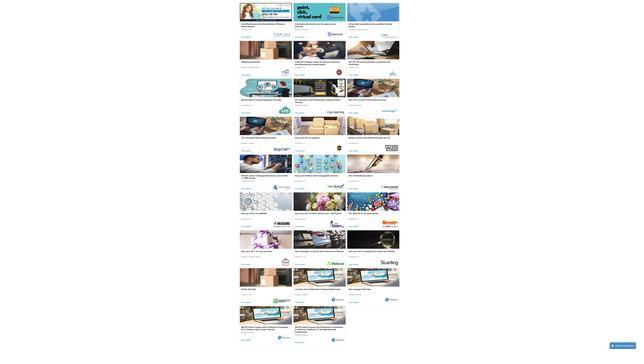 Task type: describe. For each thing, give the bounding box(es) containing it.
available in global
[[322, 190, 339, 192]]

network,
[[322, 233, 332, 236]]

us for save up to 46% on shipping
[[405, 190, 408, 192]]

save up to 30 % on every purchase
[[322, 334, 363, 337]]

save up to $7500 on talent management services
[[394, 233, 451, 236]]

discount
[[399, 132, 410, 135]]

on for 46%
[[412, 182, 415, 185]]

diversity
[[406, 84, 416, 87]]

1 vertical spatial eps image
[[372, 142, 388, 152]]

10% off supcat online catalog creation
[[322, 182, 369, 185]]

catalog
[[349, 182, 358, 185]]

0 vertical spatial supcat services image
[[320, 156, 390, 180]]

becoming
[[394, 84, 405, 87]]

certify my company makes the arduous process of becoming diversity certified easier! available in us
[[394, 81, 454, 91]]

0 vertical spatial misumi image
[[320, 257, 390, 281]]

global inside 20% discount on dot reasonable suspicion online training available in global
[[405, 139, 411, 142]]

pricing.
[[332, 236, 341, 239]]

every
[[345, 334, 351, 337]]

scale masterclass with allison maslan of pinnacle global network available in us
[[322, 31, 380, 41]]

save for save up to 46% on shipping
[[394, 182, 399, 185]]

flowers
[[447, 283, 456, 286]]

delivery
[[424, 283, 433, 286]]

assessment
[[333, 81, 348, 84]]

of inside scale masterclass with allison maslan of pinnacle global network available in us
[[367, 31, 369, 33]]

us for save up to $7500 on talent management services
[[405, 240, 408, 243]]

save up to 46% on shipping
[[394, 182, 426, 185]]

process
[[441, 81, 451, 84]]

talent
[[418, 233, 424, 236]]

20% inside 20% discount on dot reasonable suspicion online training available in global
[[394, 132, 399, 135]]

regions for assessment
[[341, 89, 348, 91]]

off
[[328, 182, 331, 185]]

0 vertical spatial worldwide services image
[[320, 206, 390, 231]]

certify
[[394, 81, 401, 84]]

scale
[[322, 31, 328, 33]]

available inside corporate cards that move at the speed of your business available in global
[[394, 38, 402, 41]]

at
[[426, 31, 428, 33]]

online inside 20% discount on dot reasonable suspicion online training available in global
[[447, 132, 454, 135]]

arduous
[[431, 81, 440, 84]]

my
[[402, 81, 406, 84]]

on right %
[[341, 334, 344, 337]]

server
[[333, 233, 341, 236]]

ups image
[[392, 156, 461, 180]]

of for corporate cards that move at the speed of your business
[[441, 31, 443, 33]]

to for $7500
[[404, 233, 406, 236]]

certified
[[417, 84, 426, 87]]

25%
[[335, 283, 340, 286]]

for
[[338, 132, 341, 135]]

1 vertical spatial misumi image
[[365, 296, 388, 303]]

on for $7500
[[414, 233, 417, 236]]

makes
[[418, 81, 426, 84]]

supcat
[[331, 182, 340, 185]]

pinnacle
[[370, 31, 380, 33]]

talentburst image
[[392, 206, 461, 231]]

company
[[406, 81, 417, 84]]

the inside corporate cards that move at the speed of your business available in global
[[428, 31, 432, 33]]

special rates for coupa integrations from eps
[[322, 132, 375, 135]]

move
[[418, 31, 425, 33]]

1 horizontal spatial 20%
[[407, 283, 412, 286]]

creation
[[359, 182, 369, 185]]

oem
[[326, 236, 332, 239]]

available inside scale masterclass with allison maslan of pinnacle global network available in us
[[322, 38, 330, 41]]

shipping
[[416, 182, 426, 185]]

0 vertical spatial pinnacle global network image
[[320, 4, 390, 29]]

special
[[322, 132, 331, 135]]

us for save up to 20% on flower delivery from 1-800 flowers
[[405, 291, 408, 293]]

available in us for 20%
[[394, 291, 408, 293]]

save inside network, server & storage maintenance: save 50-90% vs. oem pricing. available in global
[[370, 233, 376, 236]]

speed
[[433, 31, 440, 33]]

0 vertical spatial 71lbs image
[[320, 55, 390, 79]]

masterclass
[[329, 31, 343, 33]]

0 horizontal spatial from
[[341, 283, 346, 286]]

services
[[441, 233, 451, 236]]

training
[[394, 135, 403, 138]]

myca learning image
[[392, 105, 461, 130]]

800
[[442, 283, 446, 286]]

save for save up to 30 % on every purchase
[[322, 334, 328, 337]]

2 horizontal spatial from
[[434, 283, 439, 286]]

pimm solutions image
[[320, 307, 390, 332]]

available inside 20% discount on dot reasonable suspicion online training available in global
[[394, 139, 402, 142]]

on for 20%
[[412, 283, 415, 286]]

90%
[[380, 233, 385, 236]]

to for 25%
[[332, 283, 334, 286]]



Task type: vqa. For each thing, say whether or not it's contained in the screenshot.


Task type: locate. For each thing, give the bounding box(es) containing it.
view details
[[322, 48, 335, 51], [394, 48, 407, 51], [322, 99, 335, 101], [394, 99, 407, 101], [394, 149, 407, 152], [322, 200, 335, 202], [394, 200, 407, 202], [322, 250, 335, 253], [394, 250, 407, 253], [322, 301, 335, 303], [394, 301, 407, 303]]

on left dot on the top right of page
[[410, 132, 413, 135]]

0 vertical spatial regions
[[341, 89, 348, 91]]

up for 30
[[328, 334, 331, 337]]

of right maslan
[[367, 31, 369, 33]]

regions down assessment
[[341, 89, 348, 91]]

1 multiple from the top
[[333, 89, 340, 91]]

in inside network, server & storage maintenance: save 50-90% vs. oem pricing. available in global
[[331, 240, 333, 243]]

misumi
[[347, 283, 356, 286]]

2 multiple from the top
[[333, 341, 340, 344]]

regions for up
[[341, 341, 348, 344]]

multiple for up
[[333, 341, 340, 344]]

1 vertical spatial pinnacle global network image
[[365, 44, 388, 51]]

71lbs image
[[320, 55, 390, 79], [374, 92, 388, 101]]

supcat services image
[[320, 156, 390, 180], [365, 197, 388, 202]]

network, server & storage maintenance: save 50-90% vs. oem pricing. available in global
[[322, 233, 385, 243]]

worldwide services image
[[320, 206, 390, 231], [365, 247, 388, 253]]

network
[[330, 34, 340, 37]]

available in multiple regions down shipping assessment
[[322, 89, 348, 91]]

46%
[[407, 182, 412, 185]]

online right supcat
[[341, 182, 348, 185]]

the up easier!
[[426, 81, 430, 84]]

global down supcat
[[333, 190, 339, 192]]

0 vertical spatial eps image
[[320, 105, 390, 130]]

eps
[[371, 132, 375, 135]]

maslan
[[358, 31, 366, 33]]

1 horizontal spatial from
[[365, 132, 370, 135]]

available in multiple regions for up
[[322, 341, 348, 344]]

us
[[333, 38, 336, 41], [405, 89, 408, 91], [405, 190, 408, 192], [405, 240, 408, 243], [333, 291, 336, 293], [405, 291, 408, 293]]

regions down save up to 30 % on every purchase
[[341, 341, 348, 344]]

1 vertical spatial supcat services image
[[365, 197, 388, 202]]

pinnacle global network image
[[320, 4, 390, 29], [365, 44, 388, 51]]

up left flower
[[400, 283, 403, 286]]

50-
[[376, 233, 380, 236]]

1 horizontal spatial of
[[441, 31, 443, 33]]

to left $7500 on the right bottom of the page
[[404, 233, 406, 236]]

on inside 20% discount on dot reasonable suspicion online training available in global
[[410, 132, 413, 135]]

in inside scale masterclass with allison maslan of pinnacle global network available in us
[[331, 38, 333, 41]]

20% up training at the right top of page
[[394, 132, 399, 135]]

global down cards
[[405, 38, 411, 41]]

20% left flower
[[407, 283, 412, 286]]

online
[[447, 132, 454, 135], [341, 182, 348, 185]]

$7500
[[407, 233, 414, 236]]

available inside network, server & storage maintenance: save 50-90% vs. oem pricing. available in global
[[322, 240, 330, 243]]

save up to 20% on flower delivery from 1-800 flowers
[[394, 283, 456, 286]]

to left flower
[[404, 283, 406, 286]]

up for 46%
[[400, 182, 403, 185]]

up
[[400, 182, 403, 185], [400, 233, 403, 236], [328, 283, 331, 286], [400, 283, 403, 286], [328, 334, 331, 337]]

2 available in multiple regions from the top
[[322, 341, 348, 344]]

20%
[[394, 132, 399, 135], [407, 283, 412, 286]]

%
[[338, 334, 341, 337]]

available in multiple regions for assessment
[[322, 89, 348, 91]]

flower
[[416, 283, 423, 286]]

multiple
[[333, 89, 340, 91], [333, 341, 340, 344]]

global inside network, server & storage maintenance: save 50-90% vs. oem pricing. available in global
[[333, 240, 339, 243]]

0 horizontal spatial online
[[341, 182, 348, 185]]

dot
[[414, 132, 419, 135]]

us inside certify my company makes the arduous process of becoming diversity certified easier! available in us
[[405, 89, 408, 91]]

multiple down 30
[[333, 341, 340, 344]]

up for 25%
[[328, 283, 331, 286]]

on left flower
[[412, 283, 415, 286]]

to
[[404, 182, 406, 185], [404, 233, 406, 236], [332, 283, 334, 286], [404, 283, 406, 286], [332, 334, 334, 337]]

save
[[394, 182, 399, 185], [370, 233, 376, 236], [394, 233, 399, 236], [322, 283, 328, 286], [394, 283, 399, 286], [322, 334, 328, 337]]

of left your
[[441, 31, 443, 33]]

up left 25% at the bottom right of the page
[[328, 283, 331, 286]]

1-800 flowers image
[[392, 257, 461, 281]]

suspicion
[[434, 132, 446, 135]]

online right suspicion
[[447, 132, 454, 135]]

view
[[322, 48, 327, 51], [394, 48, 399, 51], [322, 99, 327, 101], [394, 99, 399, 101], [394, 149, 399, 152], [322, 200, 327, 202], [394, 200, 399, 202], [322, 250, 327, 253], [394, 250, 399, 253], [322, 301, 327, 303], [394, 301, 399, 303]]

up left 30
[[328, 334, 331, 337]]

available in us for 46%
[[394, 190, 408, 192]]

available
[[322, 38, 330, 41], [394, 38, 402, 41], [322, 89, 330, 91], [394, 89, 402, 91], [394, 139, 402, 142], [322, 190, 330, 192], [394, 190, 402, 192], [322, 240, 330, 243], [394, 240, 402, 243], [322, 291, 330, 293], [394, 291, 402, 293], [322, 341, 330, 344]]

2 horizontal spatial of
[[451, 81, 454, 84]]

on right the 46%
[[412, 182, 415, 185]]

coupa
[[342, 132, 349, 135]]

details
[[328, 48, 335, 51], [400, 48, 407, 51], [328, 99, 335, 101], [400, 99, 407, 101], [400, 149, 407, 152], [328, 200, 335, 202], [400, 200, 407, 202], [328, 250, 335, 253], [400, 250, 407, 253], [328, 301, 335, 303], [400, 301, 407, 303]]

up left the 46%
[[400, 182, 403, 185]]

reasonable
[[420, 132, 434, 135]]

certify my company image
[[392, 55, 461, 79]]

of for certify my company makes the arduous process of becoming diversity certified easier!
[[451, 81, 454, 84]]

available in us for $7500
[[394, 240, 408, 243]]

of right process
[[451, 81, 454, 84]]

business
[[394, 34, 404, 37]]

0 vertical spatial multiple
[[333, 89, 340, 91]]

0 vertical spatial online
[[447, 132, 454, 135]]

&
[[341, 233, 343, 236]]

from right 25% at the bottom right of the page
[[341, 283, 346, 286]]

multiple down shipping assessment
[[333, 89, 340, 91]]

of
[[367, 31, 369, 33], [441, 31, 443, 33], [451, 81, 454, 84]]

save up to 25% from misumi
[[322, 283, 356, 286]]

in inside corporate cards that move at the speed of your business available in global
[[403, 38, 404, 41]]

1 vertical spatial regions
[[341, 341, 348, 344]]

global down pricing.
[[333, 240, 339, 243]]

0 horizontal spatial of
[[367, 31, 369, 33]]

maintenance:
[[354, 233, 369, 236]]

us inside scale masterclass with allison maslan of pinnacle global network available in us
[[333, 38, 336, 41]]

to left 25% at the bottom right of the page
[[332, 283, 334, 286]]

cards
[[406, 31, 413, 33]]

view details button
[[322, 48, 335, 51], [394, 48, 407, 51], [322, 98, 335, 102], [394, 98, 407, 102], [394, 149, 407, 153], [322, 199, 335, 203], [394, 199, 407, 203], [322, 250, 335, 254], [394, 250, 407, 254], [322, 300, 335, 304], [394, 300, 407, 304]]

in
[[331, 38, 333, 41], [403, 38, 404, 41], [331, 89, 333, 91], [403, 89, 404, 91], [403, 139, 404, 142], [331, 190, 333, 192], [403, 190, 404, 192], [331, 240, 333, 243], [403, 240, 404, 243], [331, 291, 333, 293], [403, 291, 404, 293], [331, 341, 333, 344]]

up left $7500 on the right bottom of the page
[[400, 233, 403, 236]]

1 vertical spatial multiple
[[333, 341, 340, 344]]

to for 20%
[[404, 283, 406, 286]]

pinnacle global network image down pinnacle in the top right of the page
[[365, 44, 388, 51]]

global inside scale masterclass with allison maslan of pinnacle global network available in us
[[322, 34, 330, 37]]

available in us
[[394, 190, 408, 192], [394, 240, 408, 243], [322, 291, 336, 293], [394, 291, 408, 293]]

0 vertical spatial available in multiple regions
[[322, 89, 348, 91]]

2 regions from the top
[[341, 341, 348, 344]]

1 vertical spatial 71lbs image
[[374, 92, 388, 101]]

from left 1-
[[434, 283, 439, 286]]

save for save up to 20% on flower delivery from 1-800 flowers
[[394, 283, 399, 286]]

corporate
[[394, 31, 405, 33]]

management
[[425, 233, 440, 236]]

pinnacle global network image up allison
[[320, 4, 390, 29]]

global inside corporate cards that move at the speed of your business available in global
[[405, 38, 411, 41]]

1 vertical spatial worldwide services image
[[365, 247, 388, 253]]

of inside corporate cards that move at the speed of your business available in global
[[441, 31, 443, 33]]

the
[[428, 31, 432, 33], [426, 81, 430, 84]]

that
[[413, 31, 418, 33]]

available in multiple regions down 30
[[322, 341, 348, 344]]

from
[[365, 132, 370, 135], [341, 283, 346, 286], [434, 283, 439, 286]]

integrations
[[350, 132, 364, 135]]

1 regions from the top
[[341, 89, 348, 91]]

purchase
[[352, 334, 363, 337]]

in inside certify my company makes the arduous process of becoming diversity certified easier! available in us
[[403, 89, 404, 91]]

corporate cards that move at the speed of your business available in global
[[394, 31, 449, 41]]

to left the 46%
[[404, 182, 406, 185]]

1 vertical spatial 20%
[[407, 283, 412, 286]]

kleercard image
[[392, 4, 461, 29]]

1 vertical spatial the
[[426, 81, 430, 84]]

0 vertical spatial 20%
[[394, 132, 399, 135]]

to for 30
[[332, 334, 334, 337]]

1 available in multiple regions from the top
[[322, 89, 348, 91]]

your
[[444, 31, 449, 33]]

misumi image
[[320, 257, 390, 281], [365, 296, 388, 303]]

worldwide services image down 50-
[[365, 247, 388, 253]]

20% discount on dot reasonable suspicion online training available in global
[[394, 132, 454, 142]]

global down discount
[[405, 139, 411, 142]]

1-
[[440, 283, 442, 286]]

the right the at
[[428, 31, 432, 33]]

30
[[335, 334, 338, 337]]

eps image
[[320, 105, 390, 130], [372, 142, 388, 152]]

of inside certify my company makes the arduous process of becoming diversity certified easier! available in us
[[451, 81, 454, 84]]

shipping assessment
[[322, 81, 348, 84]]

vs.
[[322, 236, 325, 239]]

1 vertical spatial online
[[341, 182, 348, 185]]

with
[[344, 31, 349, 33]]

in inside 20% discount on dot reasonable suspicion online training available in global
[[403, 139, 404, 142]]

available inside certify my company makes the arduous process of becoming diversity certified easier! available in us
[[394, 89, 402, 91]]

multiple for assessment
[[333, 89, 340, 91]]

save for save up to $7500 on talent management services
[[394, 233, 399, 236]]

eps image down eps
[[372, 142, 388, 152]]

allison
[[349, 31, 357, 33]]

us for save up to 25% from misumi
[[333, 291, 336, 293]]

the inside certify my company makes the arduous process of becoming diversity certified easier! available in us
[[426, 81, 430, 84]]

easier!
[[427, 84, 435, 87]]

up for $7500
[[400, 233, 403, 236]]

up for 20%
[[400, 283, 403, 286]]

10%
[[322, 182, 327, 185]]

on left talent
[[414, 233, 417, 236]]

1 horizontal spatial online
[[447, 132, 454, 135]]

0 horizontal spatial 20%
[[394, 132, 399, 135]]

storage
[[344, 233, 353, 236]]

to for 46%
[[404, 182, 406, 185]]

to left 30
[[332, 334, 334, 337]]

shipping
[[322, 81, 332, 84]]

save for save up to 25% from misumi
[[322, 283, 328, 286]]

eps image up integrations
[[320, 105, 390, 130]]

available in multiple regions
[[322, 89, 348, 91], [322, 341, 348, 344]]

available in us for 25%
[[322, 291, 336, 293]]

on
[[410, 132, 413, 135], [412, 182, 415, 185], [414, 233, 417, 236], [412, 283, 415, 286], [341, 334, 344, 337]]

global down "scale"
[[322, 34, 330, 37]]

from left eps
[[365, 132, 370, 135]]

worldwide services image up storage
[[320, 206, 390, 231]]

1 vertical spatial available in multiple regions
[[322, 341, 348, 344]]

rates
[[331, 132, 337, 135]]

0 vertical spatial the
[[428, 31, 432, 33]]



